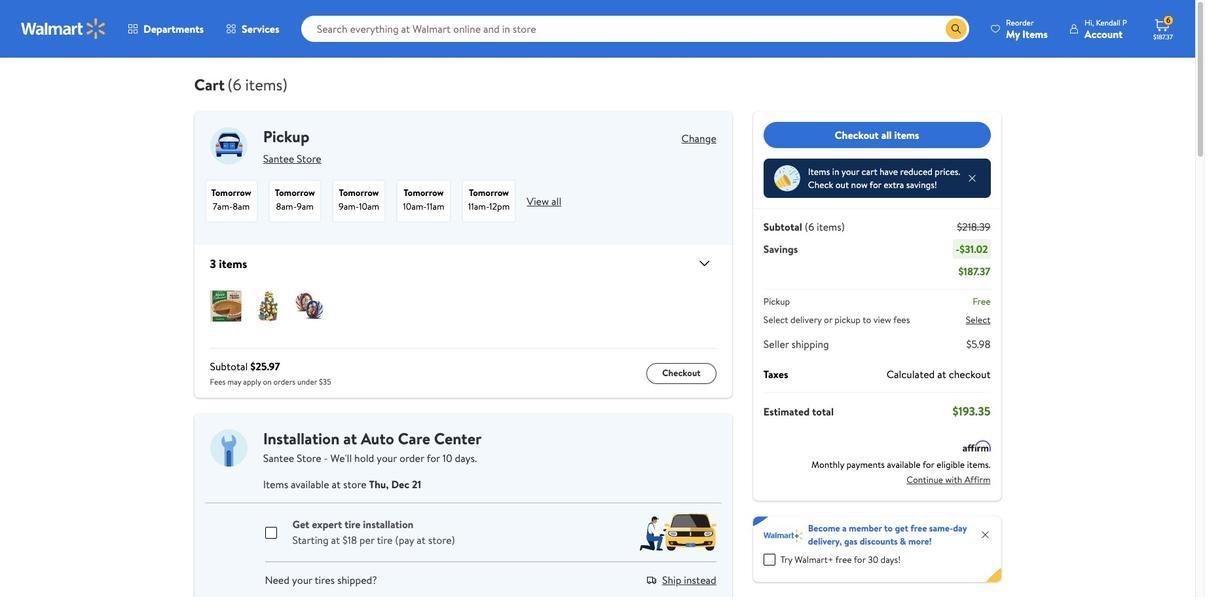 Task type: vqa. For each thing, say whether or not it's contained in the screenshot.
home LINK
no



Task type: locate. For each thing, give the bounding box(es) containing it.
0 horizontal spatial -
[[324, 451, 328, 465]]

subtotal $25.97 fees may apply on orders under $35
[[210, 359, 332, 387]]

for right now
[[870, 178, 882, 191]]

get
[[293, 517, 310, 532]]

- left we'll
[[324, 451, 328, 465]]

at left store
[[332, 477, 341, 492]]

tire up $18
[[345, 517, 361, 532]]

1 store from the top
[[297, 151, 322, 166]]

pickup
[[263, 125, 310, 147], [764, 295, 791, 308]]

available up continue
[[888, 458, 921, 471]]

0 vertical spatial items
[[1023, 27, 1049, 41]]

Try Walmart+ free for 30 days! checkbox
[[764, 554, 776, 566]]

tomorrow
[[211, 186, 251, 199], [275, 186, 315, 199], [339, 186, 379, 199], [404, 186, 444, 199], [469, 186, 509, 199]]

your left tires
[[292, 573, 313, 587]]

become a member to get free same-day delivery, gas discounts & more!
[[809, 522, 968, 548]]

5 tomorrow from the left
[[469, 186, 509, 199]]

walmart+
[[795, 553, 834, 566]]

tomorrow inside the tomorrow 10am-11am
[[404, 186, 444, 199]]

4 tomorrow from the left
[[404, 186, 444, 199]]

$25.97
[[250, 359, 280, 374]]

shipped?
[[337, 573, 377, 587]]

to left get
[[885, 522, 893, 535]]

subtotal up savings
[[764, 220, 803, 234]]

0 vertical spatial available
[[888, 458, 921, 471]]

1 vertical spatial items)
[[817, 220, 845, 234]]

subtotal inside "subtotal $25.97 fees may apply on orders under $35"
[[210, 359, 248, 374]]

at up we'll
[[344, 427, 357, 450]]

store down installation
[[297, 451, 322, 465]]

1 vertical spatial available
[[291, 477, 329, 492]]

view all items image
[[692, 256, 713, 271]]

tomorrow up 11am-
[[469, 186, 509, 199]]

at
[[938, 367, 947, 381], [344, 427, 357, 450], [332, 477, 341, 492], [331, 533, 340, 547], [417, 533, 426, 547]]

need
[[265, 573, 290, 587]]

seller shipping
[[764, 337, 830, 351]]

pickup up santee store
[[263, 125, 310, 147]]

1 vertical spatial items
[[809, 165, 831, 178]]

free right get
[[911, 522, 928, 535]]

free down gas
[[836, 553, 852, 566]]

select down free
[[967, 313, 991, 326]]

store
[[343, 477, 367, 492]]

items in your cart have reduced prices. check out now for extra savings!
[[809, 165, 961, 191]]

store
[[297, 151, 322, 166], [297, 451, 322, 465]]

Search search field
[[301, 16, 970, 42]]

1 vertical spatial items
[[219, 255, 247, 272]]

thu,
[[369, 477, 389, 492]]

tomorrow up '10am-'
[[404, 186, 444, 199]]

care
[[398, 427, 431, 450]]

0 vertical spatial (6
[[228, 73, 242, 96]]

estimated
[[764, 404, 810, 418]]

$187.37 down 6
[[1154, 32, 1174, 41]]

free
[[911, 522, 928, 535], [836, 553, 852, 566]]

1 horizontal spatial items)
[[817, 220, 845, 234]]

(6 down check
[[805, 220, 815, 234]]

savings
[[764, 242, 799, 256]]

items available at store thu, dec 21
[[263, 477, 421, 492]]

(6
[[228, 73, 242, 96], [805, 220, 815, 234]]

subtotal up may at the bottom of page
[[210, 359, 248, 374]]

(6 for subtotal
[[805, 220, 815, 234]]

0 horizontal spatial subtotal
[[210, 359, 248, 374]]

pickup up seller
[[764, 295, 791, 308]]

now
[[852, 178, 868, 191]]

all inside button
[[882, 128, 892, 142]]

1 tomorrow from the left
[[211, 186, 251, 199]]

subtotal
[[764, 220, 803, 234], [210, 359, 248, 374]]

1 horizontal spatial checkout
[[835, 128, 879, 142]]

banner containing become a member to get free same-day delivery, gas discounts & more!
[[754, 516, 1002, 582]]

0 horizontal spatial to
[[863, 313, 872, 326]]

cart
[[862, 165, 878, 178]]

1 horizontal spatial -
[[956, 242, 960, 256]]

all right 'view'
[[552, 194, 562, 208]]

checkout
[[949, 367, 991, 381]]

items)
[[245, 73, 288, 96], [817, 220, 845, 234]]

2 horizontal spatial your
[[842, 165, 860, 178]]

payments
[[847, 458, 885, 471]]

12pm
[[490, 200, 510, 213]]

1 vertical spatial pickup
[[764, 295, 791, 308]]

at left $18
[[331, 533, 340, 547]]

available inside monthly payments available for eligible items. continue with affirm
[[888, 458, 921, 471]]

1 vertical spatial santee
[[263, 451, 294, 465]]

0 horizontal spatial items
[[263, 477, 288, 492]]

$218.39
[[958, 220, 991, 234]]

center
[[434, 427, 482, 450]]

(6 for cart
[[228, 73, 242, 96]]

items left in
[[809, 165, 831, 178]]

1 horizontal spatial select
[[967, 313, 991, 326]]

0 vertical spatial all
[[882, 128, 892, 142]]

banner
[[754, 516, 1002, 582]]

checkout button
[[647, 363, 717, 384]]

0 vertical spatial to
[[863, 313, 872, 326]]

cart
[[194, 73, 225, 96]]

tomorrow up 10am
[[339, 186, 379, 199]]

0 vertical spatial tire
[[345, 517, 361, 532]]

1 horizontal spatial available
[[888, 458, 921, 471]]

become
[[809, 522, 841, 535]]

2 select from the left
[[967, 313, 991, 326]]

3 tomorrow from the left
[[339, 186, 379, 199]]

0 horizontal spatial available
[[291, 477, 329, 492]]

select
[[764, 313, 789, 326], [967, 313, 991, 326]]

try walmart+ free for 30 days!
[[781, 553, 901, 566]]

1 vertical spatial -
[[324, 451, 328, 465]]

1 horizontal spatial items
[[895, 128, 920, 142]]

0 horizontal spatial checkout
[[663, 367, 701, 380]]

kendall
[[1097, 17, 1121, 28]]

1 horizontal spatial free
[[911, 522, 928, 535]]

installation
[[263, 427, 340, 450]]

0 horizontal spatial items)
[[245, 73, 288, 96]]

tomorrow inside tomorrow 9am-10am
[[339, 186, 379, 199]]

- down $218.39
[[956, 242, 960, 256]]

available
[[888, 458, 921, 471], [291, 477, 329, 492]]

tomorrow 7am-8am
[[211, 186, 251, 213]]

order
[[400, 451, 425, 465]]

to
[[863, 313, 872, 326], [885, 522, 893, 535]]

1 vertical spatial subtotal
[[210, 359, 248, 374]]

$187.37
[[1154, 32, 1174, 41], [959, 264, 991, 279]]

1 vertical spatial all
[[552, 194, 562, 208]]

1 vertical spatial free
[[836, 553, 852, 566]]

0 vertical spatial santee
[[263, 151, 294, 166]]

calculated at checkout
[[887, 367, 991, 381]]

dec
[[392, 477, 410, 492]]

out
[[836, 178, 850, 191]]

1 horizontal spatial items
[[809, 165, 831, 178]]

0 vertical spatial subtotal
[[764, 220, 803, 234]]

checkout all items
[[835, 128, 920, 142]]

santee
[[263, 151, 294, 166], [263, 451, 294, 465]]

store up tomorrow 8am-9am
[[297, 151, 322, 166]]

1 horizontal spatial to
[[885, 522, 893, 535]]

2 vertical spatial items
[[263, 477, 288, 492]]

1 vertical spatial checkout
[[663, 367, 701, 380]]

all for checkout
[[882, 128, 892, 142]]

get expert tire installation, starting at $18 per tire (pay at store), page will refresh upon selection element
[[265, 517, 455, 547]]

0 vertical spatial items)
[[245, 73, 288, 96]]

1 vertical spatial store
[[297, 451, 322, 465]]

1 horizontal spatial (6
[[805, 220, 815, 234]]

hi,
[[1085, 17, 1095, 28]]

items) down services
[[245, 73, 288, 96]]

0 horizontal spatial select
[[764, 313, 789, 326]]

items right my
[[1023, 27, 1049, 41]]

2 tomorrow from the left
[[275, 186, 315, 199]]

your down auto
[[377, 451, 397, 465]]

walmart plus image
[[764, 530, 803, 543]]

7am-
[[213, 200, 233, 213]]

items up the 'reduced'
[[895, 128, 920, 142]]

items down installation
[[263, 477, 288, 492]]

10am-
[[403, 200, 427, 213]]

items right 3
[[219, 255, 247, 272]]

santee down installation
[[263, 451, 294, 465]]

items) down check
[[817, 220, 845, 234]]

instead
[[684, 573, 717, 587]]

0 horizontal spatial items
[[219, 255, 247, 272]]

to inside become a member to get free same-day delivery, gas discounts & more!
[[885, 522, 893, 535]]

tomorrow up 8am-
[[275, 186, 315, 199]]

tire down installation
[[377, 533, 393, 547]]

melissa & doug wooden building blocks set - 100 blocks in 4 colors and 9 shapes - fsc-certified materials with addon services image
[[252, 290, 283, 322]]

1 santee from the top
[[263, 151, 294, 166]]

tomorrow inside tomorrow 11am-12pm
[[469, 186, 509, 199]]

santee up tomorrow 8am-9am
[[263, 151, 294, 166]]

get expert tire installation starting at $18 per tire (pay at store)
[[293, 517, 455, 547]]

for left 10
[[427, 451, 440, 465]]

2 horizontal spatial items
[[1023, 27, 1049, 41]]

1 vertical spatial to
[[885, 522, 893, 535]]

santee inside installation at auto care center santee store - we'll hold your order for 10 days.
[[263, 451, 294, 465]]

1 vertical spatial (6
[[805, 220, 815, 234]]

1 horizontal spatial your
[[377, 451, 397, 465]]

items
[[895, 128, 920, 142], [219, 255, 247, 272]]

2 santee from the top
[[263, 451, 294, 465]]

close walmart plus section image
[[981, 530, 991, 540]]

$31.02
[[960, 242, 989, 256]]

2 store from the top
[[297, 451, 322, 465]]

delivery
[[791, 313, 822, 326]]

1 select from the left
[[764, 313, 789, 326]]

all up the have
[[882, 128, 892, 142]]

more!
[[909, 535, 932, 548]]

affirm image
[[963, 440, 991, 452]]

items inside items in your cart have reduced prices. check out now for extra savings!
[[809, 165, 831, 178]]

0 vertical spatial free
[[911, 522, 928, 535]]

store inside santee store button
[[297, 151, 322, 166]]

tire
[[345, 517, 361, 532], [377, 533, 393, 547]]

1 horizontal spatial all
[[882, 128, 892, 142]]

0 horizontal spatial (6
[[228, 73, 242, 96]]

for left "30"
[[855, 553, 866, 566]]

$5.98
[[967, 337, 991, 351]]

eligible
[[937, 458, 966, 471]]

3
[[210, 255, 216, 272]]

tomorrow 8am-9am
[[275, 186, 315, 213]]

available up get
[[291, 477, 329, 492]]

for up continue
[[923, 458, 935, 471]]

0 vertical spatial pickup
[[263, 125, 310, 147]]

items
[[1023, 27, 1049, 41], [809, 165, 831, 178], [263, 477, 288, 492]]

auto
[[361, 427, 394, 450]]

0 vertical spatial items
[[895, 128, 920, 142]]

0 vertical spatial your
[[842, 165, 860, 178]]

(6 right cart
[[228, 73, 242, 96]]

1 horizontal spatial subtotal
[[764, 220, 803, 234]]

0 vertical spatial checkout
[[835, 128, 879, 142]]

for inside installation at auto care center santee store - we'll hold your order for 10 days.
[[427, 451, 440, 465]]

fees
[[894, 313, 911, 326]]

to left view
[[863, 313, 872, 326]]

or
[[825, 313, 833, 326]]

shipping
[[792, 337, 830, 351]]

0 vertical spatial store
[[297, 151, 322, 166]]

None checkbox
[[265, 518, 277, 530]]

tomorrow up 7am- at the top left of the page
[[211, 186, 251, 199]]

your right in
[[842, 165, 860, 178]]

$187.37 down $31.02
[[959, 264, 991, 279]]

cart (6 items)
[[194, 73, 288, 96]]

select up seller
[[764, 313, 789, 326]]

1 horizontal spatial $187.37
[[1154, 32, 1174, 41]]

at right (pay
[[417, 533, 426, 547]]

tires
[[315, 573, 335, 587]]

0 horizontal spatial tire
[[345, 517, 361, 532]]

items for items available at store thu, dec 21
[[263, 477, 288, 492]]

1 horizontal spatial tire
[[377, 533, 393, 547]]

8am
[[233, 200, 250, 213]]

expert
[[312, 517, 342, 532]]

calculated
[[887, 367, 936, 381]]

1 vertical spatial your
[[377, 451, 397, 465]]

0 horizontal spatial all
[[552, 194, 562, 208]]

2 vertical spatial your
[[292, 573, 313, 587]]

change button
[[682, 131, 717, 145]]

subtotal for subtotal (6 items)
[[764, 220, 803, 234]]

0 horizontal spatial $187.37
[[959, 264, 991, 279]]



Task type: describe. For each thing, give the bounding box(es) containing it.
try
[[781, 553, 793, 566]]

hold
[[355, 451, 374, 465]]

estimated total
[[764, 404, 834, 418]]

change
[[682, 131, 717, 145]]

10
[[443, 451, 453, 465]]

for inside monthly payments available for eligible items. continue with affirm
[[923, 458, 935, 471]]

9am-
[[339, 200, 359, 213]]

items) for cart (6 items)
[[245, 73, 288, 96]]

under
[[298, 376, 317, 387]]

9am
[[297, 200, 314, 213]]

walmart image
[[21, 18, 106, 39]]

orders
[[274, 376, 296, 387]]

items.
[[968, 458, 991, 471]]

select button
[[967, 313, 991, 326]]

view
[[874, 313, 892, 326]]

21
[[412, 477, 421, 492]]

day
[[954, 522, 968, 535]]

days!
[[881, 553, 901, 566]]

select for select button
[[967, 313, 991, 326]]

(pay
[[395, 533, 415, 547]]

check
[[809, 178, 834, 191]]

p
[[1123, 17, 1128, 28]]

fulfillment logo image
[[210, 429, 248, 467]]

8am-
[[276, 200, 297, 213]]

checkout all items button
[[764, 122, 991, 148]]

tomorrow 10am-11am
[[403, 186, 445, 213]]

sam's choice butter christmas cookies, 12 oz with addon services image
[[294, 290, 325, 322]]

pickup
[[835, 313, 861, 326]]

prices.
[[935, 165, 961, 178]]

total
[[813, 404, 834, 418]]

10am
[[359, 200, 380, 213]]

fees
[[210, 376, 226, 387]]

delivery,
[[809, 535, 843, 548]]

0 horizontal spatial pickup
[[263, 125, 310, 147]]

installation at auto care center santee store - we'll hold your order for 10 days.
[[263, 427, 482, 465]]

services button
[[215, 13, 291, 45]]

taxes
[[764, 367, 789, 381]]

free inside become a member to get free same-day delivery, gas discounts & more!
[[911, 522, 928, 535]]

1 horizontal spatial pickup
[[764, 295, 791, 308]]

member
[[849, 522, 883, 535]]

at left checkout
[[938, 367, 947, 381]]

monthly payments available for eligible items. continue with affirm
[[812, 458, 991, 486]]

view all button
[[527, 194, 562, 208]]

with
[[946, 473, 963, 486]]

your inside items in your cart have reduced prices. check out now for extra savings!
[[842, 165, 860, 178]]

marie callender's pumpkin pie, 36 oz (frozen) with addon services image
[[210, 290, 242, 322]]

tomorrow for 12pm
[[469, 186, 509, 199]]

tomorrow for 11am
[[404, 186, 444, 199]]

tomorrow for 10am
[[339, 186, 379, 199]]

a
[[843, 522, 847, 535]]

days.
[[455, 451, 477, 465]]

ship
[[663, 573, 682, 587]]

per
[[360, 533, 375, 547]]

checkout for checkout all items
[[835, 128, 879, 142]]

on
[[263, 376, 272, 387]]

at inside installation at auto care center santee store - we'll hold your order for 10 days.
[[344, 427, 357, 450]]

0 horizontal spatial your
[[292, 573, 313, 587]]

reorder
[[1007, 17, 1035, 28]]

seller
[[764, 337, 790, 351]]

gas
[[845, 535, 858, 548]]

0 vertical spatial -
[[956, 242, 960, 256]]

items inside button
[[895, 128, 920, 142]]

installation
[[363, 517, 414, 532]]

0 horizontal spatial free
[[836, 553, 852, 566]]

ship instead
[[663, 573, 717, 587]]

need your tires shipped?
[[265, 573, 377, 587]]

view
[[527, 194, 549, 208]]

tomorrow for 9am
[[275, 186, 315, 199]]

checkout for checkout
[[663, 367, 701, 380]]

departments
[[144, 22, 204, 36]]

santee inside button
[[263, 151, 294, 166]]

none checkbox inside get expert tire installation, starting at $18 per tire (pay at store), page will refresh upon selection element
[[265, 518, 277, 530]]

0 vertical spatial $187.37
[[1154, 32, 1174, 41]]

$193.35
[[953, 403, 991, 419]]

hi, kendall p account
[[1085, 17, 1128, 41]]

- inside installation at auto care center santee store - we'll hold your order for 10 days.
[[324, 451, 328, 465]]

1 vertical spatial $187.37
[[959, 264, 991, 279]]

we'll
[[331, 451, 352, 465]]

Walmart Site-Wide search field
[[301, 16, 970, 42]]

santee store button
[[263, 148, 322, 169]]

tomorrow for 8am
[[211, 186, 251, 199]]

reduced price image
[[775, 165, 801, 191]]

-$31.02
[[956, 242, 989, 256]]

your inside installation at auto care center santee store - we'll hold your order for 10 days.
[[377, 451, 397, 465]]

store)
[[428, 533, 455, 547]]

tomorrow 9am-10am
[[339, 186, 380, 213]]

1 vertical spatial tire
[[377, 533, 393, 547]]

3 items
[[210, 255, 247, 272]]

all for view
[[552, 194, 562, 208]]

items for items in your cart have reduced prices. check out now for extra savings!
[[809, 165, 831, 178]]

ship instead button
[[663, 573, 717, 587]]

may
[[228, 376, 241, 387]]

select for select delivery or pickup to view fees
[[764, 313, 789, 326]]

search icon image
[[952, 24, 962, 34]]

starting
[[293, 533, 329, 547]]

affirm
[[965, 473, 991, 486]]

discounts
[[860, 535, 898, 548]]

&
[[901, 535, 907, 548]]

close nudge image
[[968, 173, 978, 184]]

view all
[[527, 194, 562, 208]]

subtotal for subtotal $25.97 fees may apply on orders under $35
[[210, 359, 248, 374]]

items inside reorder my items
[[1023, 27, 1049, 41]]

subtotal (6 items)
[[764, 220, 845, 234]]

items) for subtotal (6 items)
[[817, 220, 845, 234]]

free
[[973, 295, 991, 308]]

get
[[896, 522, 909, 535]]

store inside installation at auto care center santee store - we'll hold your order for 10 days.
[[297, 451, 322, 465]]

6 $187.37
[[1154, 15, 1174, 41]]

for inside items in your cart have reduced prices. check out now for extra savings!
[[870, 178, 882, 191]]

$35
[[319, 376, 332, 387]]

extra
[[884, 178, 905, 191]]

11am-
[[468, 200, 490, 213]]

savings!
[[907, 178, 938, 191]]

continue with affirm link
[[907, 469, 991, 490]]



